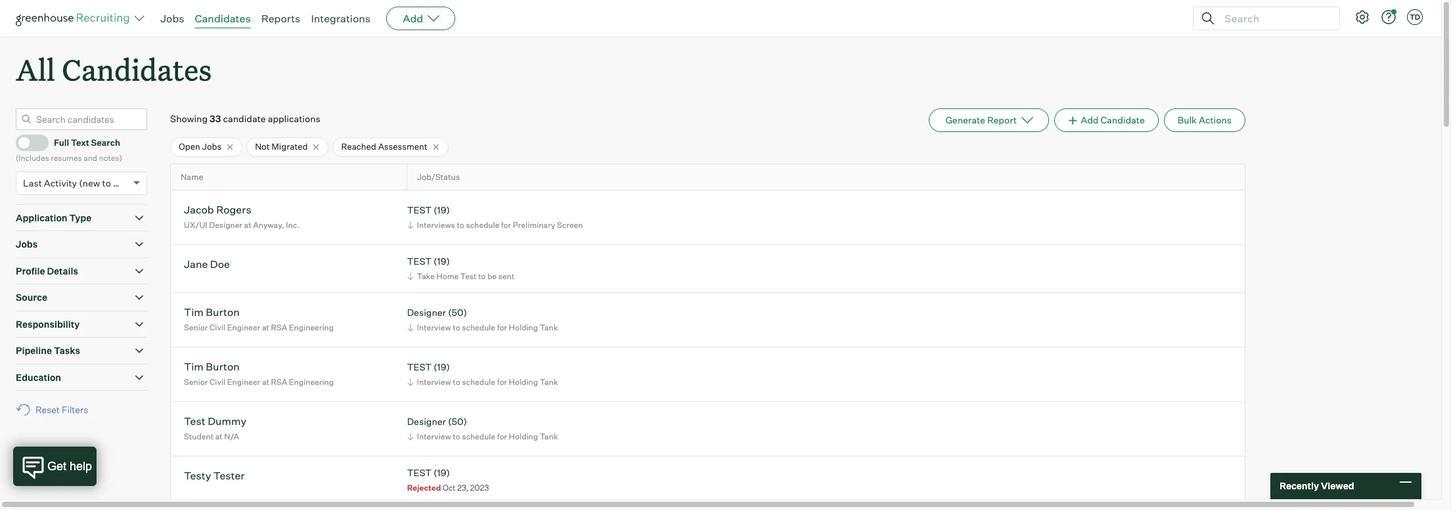 Task type: describe. For each thing, give the bounding box(es) containing it.
add for add
[[403, 12, 423, 25]]

details
[[47, 265, 78, 277]]

tim for designer
[[184, 306, 204, 319]]

reached
[[341, 141, 377, 152]]

notes)
[[99, 153, 122, 163]]

be
[[488, 271, 497, 281]]

interviews
[[417, 220, 455, 230]]

td button
[[1408, 9, 1424, 25]]

interview to schedule for holding tank link for test dummy link
[[405, 430, 562, 443]]

td
[[1410, 12, 1421, 22]]

last
[[23, 177, 42, 188]]

rsa for designer (50)
[[271, 323, 287, 333]]

(19) for test (19) take home test to be sent
[[434, 256, 450, 267]]

2023
[[470, 483, 489, 493]]

anyway,
[[253, 220, 284, 230]]

viewed
[[1322, 481, 1355, 492]]

oct
[[443, 483, 456, 493]]

add candidate
[[1081, 114, 1145, 126]]

test for test (19) interviews to schedule for preliminary screen
[[407, 205, 432, 216]]

reached assessment
[[341, 141, 428, 152]]

checkmark image
[[22, 137, 32, 147]]

applications
[[268, 113, 321, 124]]

source
[[16, 292, 47, 303]]

greenhouse recruiting image
[[16, 11, 134, 26]]

testy tester link
[[184, 470, 245, 485]]

1 vertical spatial jobs
[[202, 141, 222, 152]]

filters
[[62, 404, 88, 416]]

search
[[91, 137, 120, 148]]

tasks
[[54, 345, 80, 356]]

td button
[[1405, 7, 1426, 28]]

interview to schedule for holding tank link for tim burton link for designer
[[405, 321, 562, 334]]

test for test (19) rejected oct 23, 2023
[[407, 468, 432, 479]]

tim burton link for test
[[184, 360, 240, 376]]

test dummy link
[[184, 415, 247, 430]]

add candidate link
[[1055, 109, 1159, 132]]

burton for designer (50)
[[206, 306, 240, 319]]

open
[[179, 141, 200, 152]]

(includes
[[16, 153, 49, 163]]

test (19) interview to schedule for holding tank
[[407, 362, 558, 387]]

23,
[[458, 483, 469, 493]]

actions
[[1200, 114, 1232, 126]]

report
[[988, 114, 1017, 126]]

candidate
[[223, 113, 266, 124]]

test dummy student at n/a
[[184, 415, 247, 442]]

(50) for tim burton
[[448, 307, 467, 318]]

3 holding from the top
[[509, 432, 538, 442]]

home
[[437, 271, 459, 281]]

for inside the test (19) interview to schedule for holding tank
[[497, 377, 507, 387]]

bulk actions link
[[1165, 109, 1246, 132]]

interview for interview to schedule for holding tank link related to test dummy link
[[417, 432, 451, 442]]

ux/ui
[[184, 220, 207, 230]]

burton for test (19)
[[206, 360, 240, 374]]

civil for test (19)
[[210, 377, 226, 387]]

pipeline tasks
[[16, 345, 80, 356]]

jacob
[[184, 203, 214, 217]]

take
[[417, 271, 435, 281]]

name
[[181, 172, 203, 182]]

add button
[[387, 7, 456, 30]]

test (19) interviews to schedule for preliminary screen
[[407, 205, 583, 230]]

dummy
[[208, 415, 247, 428]]

senior for designer (50)
[[184, 323, 208, 333]]

jobs link
[[160, 12, 184, 25]]

candidate reports are now available! apply filters and select "view in app" element
[[930, 109, 1050, 132]]

interview for tim burton link for designer's interview to schedule for holding tank link
[[417, 323, 451, 333]]

testy
[[184, 470, 211, 483]]

test inside test (19) take home test to be sent
[[461, 271, 477, 281]]

test for test (19) take home test to be sent
[[407, 256, 432, 267]]

generate report button
[[930, 109, 1050, 132]]

n/a
[[224, 432, 239, 442]]

interview to schedule for holding tank link for test's tim burton link
[[405, 376, 562, 388]]

full
[[54, 137, 69, 148]]

bulk
[[1178, 114, 1198, 126]]

(new
[[79, 177, 100, 188]]

doe
[[210, 258, 230, 271]]

test inside test dummy student at n/a
[[184, 415, 206, 428]]

activity
[[44, 177, 77, 188]]

student
[[184, 432, 214, 442]]

not migrated
[[255, 141, 308, 152]]

test for test (19) interview to schedule for holding tank
[[407, 362, 432, 373]]

tank for test's tim burton link
[[540, 377, 558, 387]]

0 horizontal spatial jobs
[[16, 239, 38, 250]]

to inside test (19) take home test to be sent
[[478, 271, 486, 281]]

bulk actions
[[1178, 114, 1232, 126]]

job/status
[[417, 172, 460, 182]]

tank for test dummy link
[[540, 432, 558, 442]]

tim for test
[[184, 360, 204, 374]]

jacob rogers ux/ui designer at anyway, inc.
[[184, 203, 300, 230]]

sent
[[499, 271, 515, 281]]

schedule inside "test (19) interviews to schedule for preliminary screen"
[[466, 220, 500, 230]]

tester
[[213, 470, 245, 483]]

add for add candidate
[[1081, 114, 1099, 126]]

education
[[16, 372, 61, 383]]

schedule inside the test (19) interview to schedule for holding tank
[[462, 377, 496, 387]]

old)
[[113, 177, 130, 188]]

profile
[[16, 265, 45, 277]]

for inside "test (19) interviews to schedule for preliminary screen"
[[501, 220, 511, 230]]

resumes
[[51, 153, 82, 163]]

tim burton senior civil engineer at rsa engineering for test
[[184, 360, 334, 387]]

recently
[[1280, 481, 1320, 492]]

showing
[[170, 113, 208, 124]]

interview for interview to schedule for holding tank link associated with test's tim burton link
[[417, 377, 451, 387]]

full text search (includes resumes and notes)
[[16, 137, 122, 163]]

(19) for test (19) interviews to schedule for preliminary screen
[[434, 205, 450, 216]]

reports
[[261, 12, 301, 25]]

designer (50) interview to schedule for holding tank for burton
[[407, 307, 558, 333]]

Search text field
[[1222, 9, 1328, 28]]

rsa for test (19)
[[271, 377, 287, 387]]



Task type: vqa. For each thing, say whether or not it's contained in the screenshot.
"Interview to schedule for Holding Tank" 'link'
yes



Task type: locate. For each thing, give the bounding box(es) containing it.
tim burton senior civil engineer at rsa engineering for designer
[[184, 306, 334, 333]]

last activity (new to old) option
[[23, 177, 130, 188]]

3 tank from the top
[[540, 432, 558, 442]]

0 vertical spatial designer
[[209, 220, 243, 230]]

2 tim burton senior civil engineer at rsa engineering from the top
[[184, 360, 334, 387]]

application
[[16, 212, 67, 223]]

tim burton link up test dummy link
[[184, 360, 240, 376]]

screen
[[557, 220, 583, 230]]

0 vertical spatial designer (50) interview to schedule for holding tank
[[407, 307, 558, 333]]

all
[[16, 50, 55, 89]]

test inside test (19) rejected oct 23, 2023
[[407, 468, 432, 479]]

1 vertical spatial (50)
[[448, 416, 467, 428]]

senior
[[184, 323, 208, 333], [184, 377, 208, 387]]

(50) down the test (19) interview to schedule for holding tank
[[448, 416, 467, 428]]

jobs up profile
[[16, 239, 38, 250]]

4 (19) from the top
[[434, 468, 450, 479]]

configure image
[[1355, 9, 1371, 25]]

profile details
[[16, 265, 78, 277]]

1 (50) from the top
[[448, 307, 467, 318]]

jobs right open
[[202, 141, 222, 152]]

2 interview to schedule for holding tank link from the top
[[405, 376, 562, 388]]

0 vertical spatial add
[[403, 12, 423, 25]]

0 vertical spatial senior
[[184, 323, 208, 333]]

reset filters button
[[16, 398, 95, 422]]

1 vertical spatial interview
[[417, 377, 451, 387]]

designer (50) interview to schedule for holding tank for dummy
[[407, 416, 558, 442]]

tank for tim burton link for designer
[[540, 323, 558, 333]]

at inside jacob rogers ux/ui designer at anyway, inc.
[[244, 220, 252, 230]]

1 tim burton link from the top
[[184, 306, 240, 321]]

1 engineering from the top
[[289, 323, 334, 333]]

designer
[[209, 220, 243, 230], [407, 307, 446, 318], [407, 416, 446, 428]]

add
[[403, 12, 423, 25], [1081, 114, 1099, 126]]

(19) for test (19) rejected oct 23, 2023
[[434, 468, 450, 479]]

0 vertical spatial (50)
[[448, 307, 467, 318]]

test inside test (19) take home test to be sent
[[407, 256, 432, 267]]

2 designer (50) interview to schedule for holding tank from the top
[[407, 416, 558, 442]]

1 vertical spatial tim burton senior civil engineer at rsa engineering
[[184, 360, 334, 387]]

0 vertical spatial engineer
[[227, 323, 261, 333]]

2 test from the top
[[407, 256, 432, 267]]

all candidates
[[16, 50, 212, 89]]

at inside test dummy student at n/a
[[215, 432, 223, 442]]

0 horizontal spatial add
[[403, 12, 423, 25]]

1 horizontal spatial jobs
[[160, 12, 184, 25]]

1 burton from the top
[[206, 306, 240, 319]]

reset
[[35, 404, 60, 416]]

(50) down 'take home test to be sent' link
[[448, 307, 467, 318]]

1 horizontal spatial add
[[1081, 114, 1099, 126]]

1 vertical spatial engineering
[[289, 377, 334, 387]]

1 vertical spatial tim burton link
[[184, 360, 240, 376]]

not
[[255, 141, 270, 152]]

0 vertical spatial tim burton senior civil engineer at rsa engineering
[[184, 306, 334, 333]]

2 tim burton link from the top
[[184, 360, 240, 376]]

interview
[[417, 323, 451, 333], [417, 377, 451, 387], [417, 432, 451, 442]]

senior for test (19)
[[184, 377, 208, 387]]

test (19) take home test to be sent
[[407, 256, 515, 281]]

jacob rogers link
[[184, 203, 252, 218]]

interview to schedule for holding tank link
[[405, 321, 562, 334], [405, 376, 562, 388], [405, 430, 562, 443]]

tim burton link for designer
[[184, 306, 240, 321]]

33
[[210, 113, 221, 124]]

civil
[[210, 323, 226, 333], [210, 377, 226, 387]]

engineering
[[289, 323, 334, 333], [289, 377, 334, 387]]

1 vertical spatial tim
[[184, 360, 204, 374]]

interviews to schedule for preliminary screen link
[[405, 219, 587, 231]]

1 vertical spatial designer
[[407, 307, 446, 318]]

1 vertical spatial add
[[1081, 114, 1099, 126]]

rogers
[[216, 203, 252, 217]]

0 vertical spatial jobs
[[160, 12, 184, 25]]

engineer for test (19)
[[227, 377, 261, 387]]

3 test from the top
[[407, 362, 432, 373]]

designer (50) interview to schedule for holding tank
[[407, 307, 558, 333], [407, 416, 558, 442]]

designer down take
[[407, 307, 446, 318]]

interview inside the test (19) interview to schedule for holding tank
[[417, 377, 451, 387]]

designer inside jacob rogers ux/ui designer at anyway, inc.
[[209, 220, 243, 230]]

2 vertical spatial tank
[[540, 432, 558, 442]]

designer (50) interview to schedule for holding tank down be
[[407, 307, 558, 333]]

designer for tim burton
[[407, 307, 446, 318]]

3 interview to schedule for holding tank link from the top
[[405, 430, 562, 443]]

tim up test dummy link
[[184, 360, 204, 374]]

2 senior from the top
[[184, 377, 208, 387]]

generate
[[946, 114, 986, 126]]

2 (50) from the top
[[448, 416, 467, 428]]

last activity (new to old)
[[23, 177, 130, 188]]

tim burton senior civil engineer at rsa engineering
[[184, 306, 334, 333], [184, 360, 334, 387]]

1 senior from the top
[[184, 323, 208, 333]]

test inside "test (19) interviews to schedule for preliminary screen"
[[407, 205, 432, 216]]

candidates
[[195, 12, 251, 25], [62, 50, 212, 89]]

tank inside the test (19) interview to schedule for holding tank
[[540, 377, 558, 387]]

0 vertical spatial tim
[[184, 306, 204, 319]]

1 interview from the top
[[417, 323, 451, 333]]

jane doe
[[184, 258, 230, 271]]

jane doe link
[[184, 258, 230, 273]]

0 vertical spatial tank
[[540, 323, 558, 333]]

jobs
[[160, 12, 184, 25], [202, 141, 222, 152], [16, 239, 38, 250]]

2 engineer from the top
[[227, 377, 261, 387]]

to inside the test (19) interview to schedule for holding tank
[[453, 377, 461, 387]]

0 vertical spatial burton
[[206, 306, 240, 319]]

designer down jacob rogers link
[[209, 220, 243, 230]]

1 vertical spatial engineer
[[227, 377, 261, 387]]

1 vertical spatial rsa
[[271, 377, 287, 387]]

civil for designer (50)
[[210, 323, 226, 333]]

2 rsa from the top
[[271, 377, 287, 387]]

tim burton link down jane doe link
[[184, 306, 240, 321]]

tim
[[184, 306, 204, 319], [184, 360, 204, 374]]

1 interview to schedule for holding tank link from the top
[[405, 321, 562, 334]]

1 horizontal spatial test
[[461, 271, 477, 281]]

to
[[102, 177, 111, 188], [457, 220, 465, 230], [478, 271, 486, 281], [453, 323, 461, 333], [453, 377, 461, 387], [453, 432, 461, 442]]

candidates link
[[195, 12, 251, 25]]

jobs left candidates link
[[160, 12, 184, 25]]

reset filters
[[35, 404, 88, 416]]

1 vertical spatial test
[[184, 415, 206, 428]]

candidates down jobs link
[[62, 50, 212, 89]]

and
[[84, 153, 97, 163]]

2 vertical spatial holding
[[509, 432, 538, 442]]

Search candidates field
[[16, 109, 147, 130]]

1 civil from the top
[[210, 323, 226, 333]]

2 interview from the top
[[417, 377, 451, 387]]

pipeline
[[16, 345, 52, 356]]

1 vertical spatial interview to schedule for holding tank link
[[405, 376, 562, 388]]

1 (19) from the top
[[434, 205, 450, 216]]

text
[[71, 137, 89, 148]]

integrations link
[[311, 12, 371, 25]]

1 tank from the top
[[540, 323, 558, 333]]

engineer
[[227, 323, 261, 333], [227, 377, 261, 387]]

1 tim burton senior civil engineer at rsa engineering from the top
[[184, 306, 334, 333]]

senior down jane doe link
[[184, 323, 208, 333]]

take home test to be sent link
[[405, 270, 518, 283]]

2 holding from the top
[[509, 377, 538, 387]]

preliminary
[[513, 220, 556, 230]]

candidate
[[1101, 114, 1145, 126]]

for
[[501, 220, 511, 230], [497, 323, 507, 333], [497, 377, 507, 387], [497, 432, 507, 442]]

migrated
[[272, 141, 308, 152]]

generate report
[[946, 114, 1017, 126]]

1 holding from the top
[[509, 323, 538, 333]]

type
[[69, 212, 92, 223]]

3 interview from the top
[[417, 432, 451, 442]]

1 vertical spatial designer (50) interview to schedule for holding tank
[[407, 416, 558, 442]]

2 (19) from the top
[[434, 256, 450, 267]]

reports link
[[261, 12, 301, 25]]

2 horizontal spatial jobs
[[202, 141, 222, 152]]

testy tester
[[184, 470, 245, 483]]

4 test from the top
[[407, 468, 432, 479]]

0 vertical spatial engineering
[[289, 323, 334, 333]]

1 vertical spatial senior
[[184, 377, 208, 387]]

1 vertical spatial civil
[[210, 377, 226, 387]]

1 tim from the top
[[184, 306, 204, 319]]

(19) inside test (19) take home test to be sent
[[434, 256, 450, 267]]

showing 33 candidate applications
[[170, 113, 321, 124]]

2 vertical spatial interview
[[417, 432, 451, 442]]

designer up test (19) rejected oct 23, 2023
[[407, 416, 446, 428]]

designer (50) interview to schedule for holding tank down the test (19) interview to schedule for holding tank
[[407, 416, 558, 442]]

0 vertical spatial candidates
[[195, 12, 251, 25]]

candidates right jobs link
[[195, 12, 251, 25]]

2 vertical spatial interview to schedule for holding tank link
[[405, 430, 562, 443]]

1 vertical spatial burton
[[206, 360, 240, 374]]

0 horizontal spatial test
[[184, 415, 206, 428]]

test up student
[[184, 415, 206, 428]]

1 designer (50) interview to schedule for holding tank from the top
[[407, 307, 558, 333]]

rsa
[[271, 323, 287, 333], [271, 377, 287, 387]]

2 tim from the top
[[184, 360, 204, 374]]

2 vertical spatial jobs
[[16, 239, 38, 250]]

application type
[[16, 212, 92, 223]]

civil down jane doe link
[[210, 323, 226, 333]]

integrations
[[311, 12, 371, 25]]

engineering for designer
[[289, 323, 334, 333]]

1 test from the top
[[407, 205, 432, 216]]

open jobs
[[179, 141, 222, 152]]

3 (19) from the top
[[434, 362, 450, 373]]

(50)
[[448, 307, 467, 318], [448, 416, 467, 428]]

0 vertical spatial civil
[[210, 323, 226, 333]]

recently viewed
[[1280, 481, 1355, 492]]

test inside the test (19) interview to schedule for holding tank
[[407, 362, 432, 373]]

2 tank from the top
[[540, 377, 558, 387]]

inc.
[[286, 220, 300, 230]]

senior up test dummy link
[[184, 377, 208, 387]]

tim down "jane" on the left bottom of the page
[[184, 306, 204, 319]]

2 civil from the top
[[210, 377, 226, 387]]

burton down doe
[[206, 306, 240, 319]]

to inside "test (19) interviews to schedule for preliminary screen"
[[457, 220, 465, 230]]

responsibility
[[16, 319, 80, 330]]

(19) inside the test (19) interview to schedule for holding tank
[[434, 362, 450, 373]]

engineering for test
[[289, 377, 334, 387]]

(50) for test dummy
[[448, 416, 467, 428]]

engineer for designer (50)
[[227, 323, 261, 333]]

0 vertical spatial tim burton link
[[184, 306, 240, 321]]

burton up dummy
[[206, 360, 240, 374]]

civil up test dummy link
[[210, 377, 226, 387]]

1 vertical spatial candidates
[[62, 50, 212, 89]]

2 engineering from the top
[[289, 377, 334, 387]]

0 vertical spatial interview to schedule for holding tank link
[[405, 321, 562, 334]]

2 burton from the top
[[206, 360, 240, 374]]

1 engineer from the top
[[227, 323, 261, 333]]

2 vertical spatial designer
[[407, 416, 446, 428]]

0 vertical spatial test
[[461, 271, 477, 281]]

designer for test dummy
[[407, 416, 446, 428]]

1 rsa from the top
[[271, 323, 287, 333]]

test (19) rejected oct 23, 2023
[[407, 468, 489, 493]]

1 vertical spatial holding
[[509, 377, 538, 387]]

test
[[461, 271, 477, 281], [184, 415, 206, 428]]

(19) inside "test (19) interviews to schedule for preliminary screen"
[[434, 205, 450, 216]]

0 vertical spatial holding
[[509, 323, 538, 333]]

holding inside the test (19) interview to schedule for holding tank
[[509, 377, 538, 387]]

schedule
[[466, 220, 500, 230], [462, 323, 496, 333], [462, 377, 496, 387], [462, 432, 496, 442]]

rejected
[[407, 483, 441, 493]]

(19) inside test (19) rejected oct 23, 2023
[[434, 468, 450, 479]]

tank
[[540, 323, 558, 333], [540, 377, 558, 387], [540, 432, 558, 442]]

(19) for test (19) interview to schedule for holding tank
[[434, 362, 450, 373]]

add inside popup button
[[403, 12, 423, 25]]

0 vertical spatial rsa
[[271, 323, 287, 333]]

1 vertical spatial tank
[[540, 377, 558, 387]]

test right the home in the left bottom of the page
[[461, 271, 477, 281]]

0 vertical spatial interview
[[417, 323, 451, 333]]



